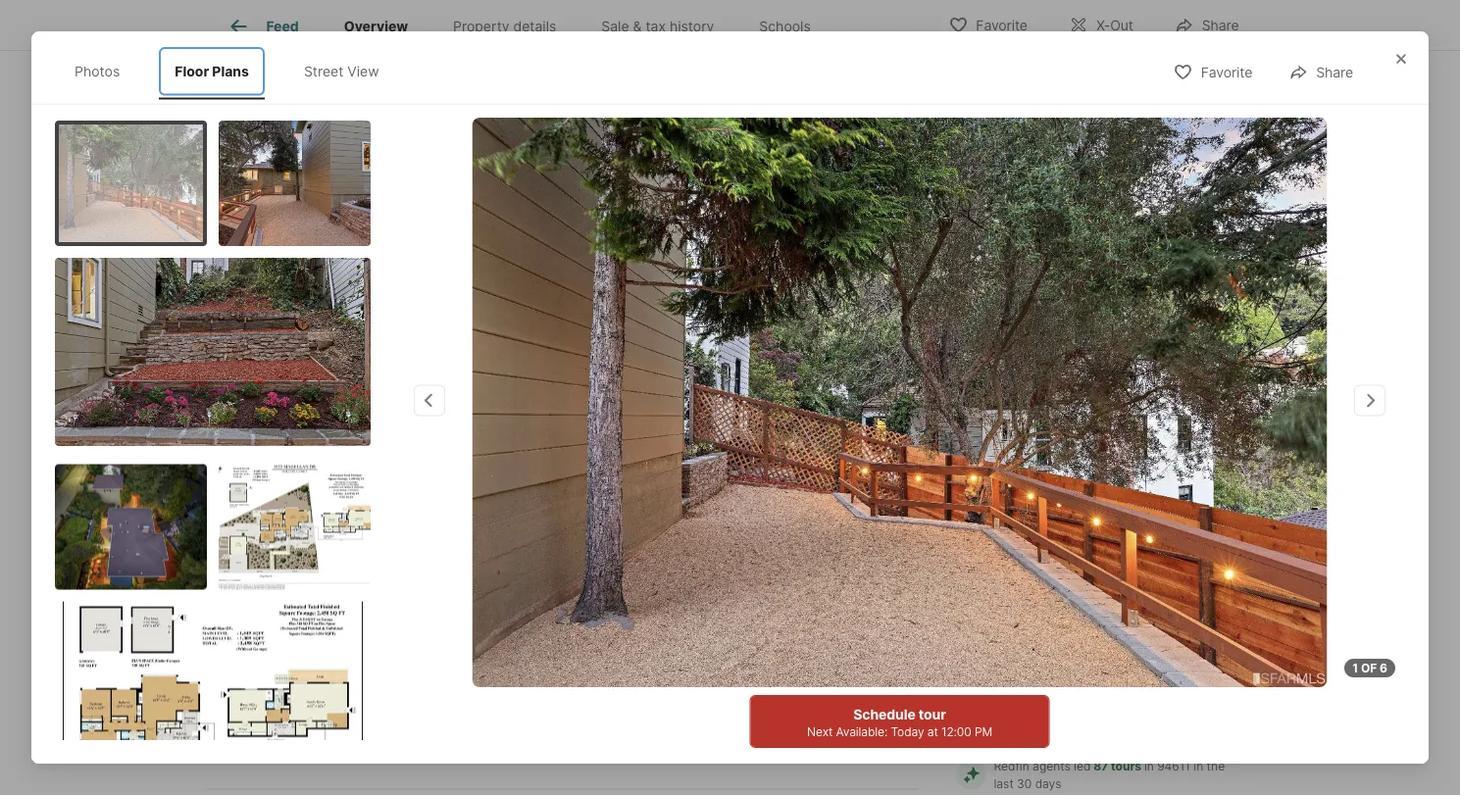 Task type: vqa. For each thing, say whether or not it's contained in the screenshot.
second pm from the right
yes



Task type: describe. For each thing, give the bounding box(es) containing it.
thursday
[[974, 521, 1037, 535]]

the
[[1207, 759, 1225, 773]]

redfin
[[994, 759, 1030, 773]]

is
[[345, 669, 358, 688]]

1:00
[[357, 737, 391, 756]]

pm
[[975, 725, 992, 739]]

favorite button for x-out
[[932, 4, 1044, 45]]

1923
[[204, 514, 243, 534]]

$1,399,000
[[204, 560, 332, 587]]

street inside button
[[406, 408, 447, 425]]

photos tab
[[59, 47, 136, 96]]

tour for schedule tour next available: today at 12:00 pm
[[919, 706, 946, 723]]

for
[[222, 478, 249, 495]]

for sale - active
[[222, 478, 350, 495]]

chat
[[1213, 638, 1237, 653]]

magellan
[[246, 514, 317, 534]]

48
[[1156, 408, 1174, 425]]

schools tab
[[737, 3, 833, 50]]

sat,
[[263, 76, 289, 91]]

street view inside tab
[[304, 63, 379, 79]]

dr
[[320, 514, 337, 534]]

tour via video chat
[[1132, 638, 1237, 653]]

2,458 sq ft
[[655, 560, 721, 609]]

list box containing tour in person
[[949, 620, 1256, 671]]

baths link
[[562, 590, 604, 609]]

share for topmost share button
[[1202, 17, 1239, 34]]

property details
[[453, 18, 556, 35]]

saturday
[[1169, 521, 1230, 535]]

tab list for share
[[55, 43, 414, 100]]

thursday 2 nov
[[974, 521, 1037, 588]]

this home is popular it's been viewed 1,586 times.
[[261, 669, 480, 716]]

this
[[261, 669, 295, 688]]

2,458
[[655, 560, 721, 587]]

view inside button
[[450, 408, 483, 425]]

tour for tour via video chat
[[1132, 638, 1157, 653]]

12:00 inside today: 12:00 pm • 1:00 pm
[[259, 737, 302, 756]]

x-out
[[1096, 17, 1134, 34]]

schools
[[759, 18, 811, 35]]

&
[[633, 18, 642, 35]]

times
[[763, 737, 805, 756]]

tour for tour in person
[[990, 638, 1016, 653]]

1 of 6
[[1353, 661, 1388, 675]]

floor plans tab
[[159, 47, 265, 96]]

feed link
[[227, 15, 299, 38]]

x-
[[1096, 17, 1110, 34]]

more times
[[720, 737, 805, 756]]

dialog containing photos
[[31, 31, 1429, 795]]

,
[[337, 514, 342, 534]]

tab list for x-out
[[204, 0, 849, 50]]

/mo
[[282, 592, 307, 608]]

4pm
[[340, 76, 366, 91]]

redfin agents led 87 tours in 94611
[[994, 759, 1191, 773]]

property details tab
[[431, 3, 579, 50]]

this
[[1036, 476, 1078, 504]]

more times link
[[720, 737, 805, 756]]

in the last 30 days
[[994, 759, 1228, 791]]

sale & tax history
[[601, 18, 714, 35]]

next
[[807, 725, 833, 739]]

approved
[[367, 592, 430, 608]]

at
[[928, 725, 938, 739]]

available:
[[836, 725, 888, 739]]

friday
[[1082, 521, 1123, 535]]

to
[[321, 76, 337, 91]]

2
[[996, 537, 1014, 572]]

street view tab
[[288, 47, 395, 96]]

been
[[287, 697, 325, 716]]

tour in person
[[990, 638, 1072, 653]]

today: 12:00 pm • 1:00 pm
[[204, 736, 418, 756]]

nov for 2
[[993, 574, 1018, 588]]

overview
[[344, 18, 408, 35]]

schedule tour next available: today at 12:00 pm
[[807, 706, 992, 739]]

sale
[[601, 18, 629, 35]]

favorite for x-out
[[976, 17, 1028, 34]]

1,586
[[386, 697, 426, 716]]

favorite for share
[[1201, 64, 1253, 81]]

1 horizontal spatial share button
[[1272, 51, 1370, 91]]

3 inside friday 3 nov
[[1093, 537, 1112, 572]]

1923 magellan dr image
[[472, 118, 1327, 687]]

get pre-approved link
[[311, 592, 430, 608]]

nov for 4
[[1187, 574, 1212, 588]]

overview tab
[[321, 3, 431, 50]]

48 photos button
[[1112, 398, 1240, 437]]

48 photos
[[1156, 408, 1223, 425]]

schedule for schedule tour
[[1049, 701, 1120, 720]]

1923 magellan dr ,
[[204, 514, 342, 534]]

oakland
[[346, 514, 407, 534]]

viewed
[[329, 697, 382, 716]]

sale & tax history tab
[[579, 3, 737, 50]]

3 inside 3 baths
[[562, 560, 577, 587]]

it's
[[261, 697, 283, 716]]

plans for floor plans button
[[301, 408, 337, 425]]

nov for 3
[[1090, 574, 1115, 588]]

12:00 inside schedule tour next available: today at 12:00 pm
[[941, 725, 972, 739]]

•
[[339, 736, 348, 755]]

2 pm from the left
[[394, 737, 418, 756]]



Task type: locate. For each thing, give the bounding box(es) containing it.
schedule up available: on the bottom right
[[853, 706, 916, 723]]

tour inside option
[[1132, 638, 1157, 653]]

1
[[1353, 661, 1358, 675]]

0 horizontal spatial 12:00
[[259, 737, 302, 756]]

nov inside friday 3 nov
[[1090, 574, 1115, 588]]

0 horizontal spatial 3
[[562, 560, 577, 587]]

beds
[[478, 590, 515, 609]]

led
[[1074, 759, 1091, 773]]

tour left person
[[990, 638, 1016, 653]]

1 horizontal spatial view
[[450, 408, 483, 425]]

0 horizontal spatial 94611
[[442, 514, 486, 534]]

4
[[1190, 537, 1209, 572], [478, 560, 493, 587]]

est.
[[204, 592, 229, 608]]

home up been
[[298, 669, 341, 688]]

tour inside schedule tour next available: today at 12:00 pm
[[919, 706, 946, 723]]

image image
[[219, 120, 371, 246], [59, 124, 203, 242], [55, 257, 371, 446], [55, 464, 207, 589], [219, 464, 371, 589], [55, 601, 371, 789]]

tab list containing photos
[[55, 43, 414, 100]]

floor left open
[[175, 63, 209, 79]]

agents
[[1033, 759, 1071, 773]]

tour inside button
[[1124, 701, 1155, 720]]

street
[[304, 63, 344, 79], [406, 408, 447, 425]]

1 pm from the left
[[306, 737, 330, 756]]

1 horizontal spatial share
[[1316, 64, 1353, 81]]

1 tour from the left
[[990, 638, 1016, 653]]

0 horizontal spatial street view
[[304, 63, 379, 79]]

2 tour from the left
[[1132, 638, 1157, 653]]

3 nov from the left
[[1187, 574, 1212, 588]]

0 vertical spatial street view
[[304, 63, 379, 79]]

share button
[[1158, 4, 1256, 45], [1272, 51, 1370, 91]]

-
[[291, 478, 297, 495]]

tours
[[1111, 759, 1142, 773]]

12:00 pm button
[[258, 734, 331, 760]]

$10,149
[[233, 592, 282, 608]]

open sat, 2pm to 4pm link
[[204, 55, 941, 457]]

plans up active link
[[301, 408, 337, 425]]

tour via video chat option
[[1092, 620, 1256, 671]]

active
[[301, 478, 350, 495]]

1 vertical spatial favorite
[[1201, 64, 1253, 81]]

tour for go tour this home
[[985, 476, 1031, 504]]

1 vertical spatial 94611
[[1157, 759, 1191, 773]]

0 vertical spatial plans
[[212, 63, 249, 79]]

1 vertical spatial street
[[406, 408, 447, 425]]

friday 3 nov
[[1082, 521, 1123, 588]]

tour left the via
[[1132, 638, 1157, 653]]

1 vertical spatial floor plans
[[264, 408, 337, 425]]

1 vertical spatial street view
[[406, 408, 483, 425]]

1 horizontal spatial schedule
[[1049, 701, 1120, 720]]

nov inside saturday 4 nov
[[1187, 574, 1212, 588]]

saturday 4 nov
[[1169, 521, 1230, 588]]

3 baths
[[562, 560, 604, 609]]

today
[[891, 725, 924, 739]]

in left the
[[1194, 759, 1204, 773]]

street view inside button
[[406, 408, 483, 425]]

0 horizontal spatial tour
[[919, 706, 946, 723]]

1:00 pm button
[[356, 734, 419, 760]]

floor plans
[[175, 63, 249, 79], [264, 408, 337, 425]]

days
[[1035, 777, 1062, 791]]

1 horizontal spatial favorite
[[1201, 64, 1253, 81]]

4 up beds
[[478, 560, 493, 587]]

0 vertical spatial favorite
[[976, 17, 1028, 34]]

tour inside option
[[990, 638, 1016, 653]]

0 vertical spatial share
[[1202, 17, 1239, 34]]

0 vertical spatial share button
[[1158, 4, 1256, 45]]

1 horizontal spatial tour
[[1132, 638, 1157, 653]]

0 horizontal spatial favorite button
[[932, 4, 1044, 45]]

0 vertical spatial floor
[[175, 63, 209, 79]]

0 vertical spatial floor plans
[[175, 63, 249, 79]]

floor for floor plans button
[[264, 408, 298, 425]]

plans
[[212, 63, 249, 79], [301, 408, 337, 425]]

1 vertical spatial floor
[[264, 408, 298, 425]]

details
[[513, 18, 556, 35]]

nov down friday
[[1090, 574, 1115, 588]]

12:00
[[941, 725, 972, 739], [259, 737, 302, 756]]

0 vertical spatial view
[[347, 63, 379, 79]]

12:00 down it's
[[259, 737, 302, 756]]

get
[[311, 592, 335, 608]]

map entry image
[[788, 476, 918, 607]]

nov down saturday
[[1187, 574, 1212, 588]]

4 inside 4 beds
[[478, 560, 493, 587]]

0 horizontal spatial in
[[1019, 638, 1029, 653]]

property
[[453, 18, 510, 35]]

1 vertical spatial share
[[1316, 64, 1353, 81]]

video
[[1179, 638, 1210, 653]]

tour up tours
[[1124, 701, 1155, 720]]

87
[[1094, 759, 1108, 773]]

None button
[[961, 508, 1050, 601], [1058, 509, 1147, 600], [1155, 509, 1244, 600], [961, 508, 1050, 601], [1058, 509, 1147, 600], [1155, 509, 1244, 600]]

nov down 2
[[993, 574, 1018, 588]]

2 horizontal spatial tour
[[1124, 701, 1155, 720]]

1 vertical spatial home
[[298, 669, 341, 688]]

1 vertical spatial view
[[450, 408, 483, 425]]

photos
[[75, 63, 120, 79]]

1 horizontal spatial street view
[[406, 408, 483, 425]]

feed
[[266, 18, 299, 35]]

1 horizontal spatial 12:00
[[941, 725, 972, 739]]

$1,399,000 est. $10,149 /mo get pre-approved
[[204, 560, 430, 608]]

4 beds
[[478, 560, 515, 609]]

popular
[[362, 669, 421, 688]]

schedule inside schedule tour button
[[1049, 701, 1120, 720]]

tax
[[646, 18, 666, 35]]

person
[[1032, 638, 1072, 653]]

plans for tab list containing photos
[[212, 63, 249, 79]]

history
[[670, 18, 714, 35]]

street inside tab
[[304, 63, 344, 79]]

1 vertical spatial favorite button
[[1157, 51, 1269, 91]]

12:00 right at
[[941, 725, 972, 739]]

baths
[[562, 590, 604, 609]]

1 horizontal spatial 3
[[1093, 537, 1112, 572]]

0 horizontal spatial floor plans
[[175, 63, 249, 79]]

plans left sat,
[[212, 63, 249, 79]]

share
[[1202, 17, 1239, 34], [1316, 64, 1353, 81]]

1 horizontal spatial favorite button
[[1157, 51, 1269, 91]]

0 horizontal spatial share
[[1202, 17, 1239, 34]]

in inside in the last 30 days
[[1194, 759, 1204, 773]]

today:
[[204, 736, 254, 755]]

in right tours
[[1144, 759, 1154, 773]]

tab list containing feed
[[204, 0, 849, 50]]

schedule up led
[[1049, 701, 1120, 720]]

share inside dialog
[[1316, 64, 1353, 81]]

0 horizontal spatial plans
[[212, 63, 249, 79]]

plans inside button
[[301, 408, 337, 425]]

go tour this home
[[949, 476, 1145, 504]]

1 vertical spatial plans
[[301, 408, 337, 425]]

94611 up 4 beds
[[442, 514, 486, 534]]

schedule for schedule tour next available: today at 12:00 pm
[[853, 706, 916, 723]]

schedule tour button
[[949, 687, 1256, 734]]

schedule inside schedule tour next available: today at 12:00 pm
[[853, 706, 916, 723]]

94611
[[442, 514, 486, 534], [1157, 759, 1191, 773]]

favorite inside dialog
[[1201, 64, 1253, 81]]

sale
[[253, 478, 287, 495]]

1 horizontal spatial home
[[1083, 476, 1145, 504]]

share for right share button
[[1316, 64, 1353, 81]]

tour up at
[[919, 706, 946, 723]]

1 horizontal spatial floor
[[264, 408, 298, 425]]

1 horizontal spatial plans
[[301, 408, 337, 425]]

0 horizontal spatial share button
[[1158, 4, 1256, 45]]

tab list
[[204, 0, 849, 50], [55, 43, 414, 100]]

schedule tour
[[1049, 701, 1155, 720]]

0 horizontal spatial pm
[[306, 737, 330, 756]]

94611 left the
[[1157, 759, 1191, 773]]

floor plans for floor plans button
[[264, 408, 337, 425]]

floor plans button
[[220, 398, 354, 437]]

2 horizontal spatial nov
[[1187, 574, 1212, 588]]

0 horizontal spatial floor
[[175, 63, 209, 79]]

in inside option
[[1019, 638, 1029, 653]]

1 horizontal spatial nov
[[1090, 574, 1115, 588]]

home inside the this home is popular it's been viewed 1,586 times.
[[298, 669, 341, 688]]

active link
[[301, 478, 350, 495]]

4 down saturday
[[1190, 537, 1209, 572]]

1 horizontal spatial in
[[1144, 759, 1154, 773]]

ft
[[679, 590, 694, 609]]

0 horizontal spatial 4
[[478, 560, 493, 587]]

6
[[1380, 661, 1388, 675]]

1923 magellan dr, oakland, ca 94611 image
[[204, 55, 941, 453], [949, 55, 1256, 250], [949, 258, 1256, 453]]

0 horizontal spatial nov
[[993, 574, 1018, 588]]

floor plans inside 'tab'
[[175, 63, 249, 79]]

1 horizontal spatial street
[[406, 408, 447, 425]]

x-out button
[[1052, 4, 1150, 45]]

1 horizontal spatial 94611
[[1157, 759, 1191, 773]]

view inside tab
[[347, 63, 379, 79]]

go
[[949, 476, 980, 504]]

1 horizontal spatial floor plans
[[264, 408, 337, 425]]

floor up "for sale - active"
[[264, 408, 298, 425]]

0 vertical spatial home
[[1083, 476, 1145, 504]]

tour in person option
[[949, 620, 1092, 671]]

out
[[1110, 17, 1134, 34]]

0 horizontal spatial view
[[347, 63, 379, 79]]

tour for schedule tour
[[1124, 701, 1155, 720]]

0 horizontal spatial schedule
[[853, 706, 916, 723]]

1 horizontal spatial 4
[[1190, 537, 1209, 572]]

favorite button for share
[[1157, 51, 1269, 91]]

0 vertical spatial street
[[304, 63, 344, 79]]

floor plans inside button
[[264, 408, 337, 425]]

more
[[720, 737, 759, 756]]

nov inside thursday 2 nov
[[993, 574, 1018, 588]]

last
[[994, 777, 1014, 791]]

0 horizontal spatial favorite
[[976, 17, 1028, 34]]

tour up thursday
[[985, 476, 1031, 504]]

0 horizontal spatial home
[[298, 669, 341, 688]]

pm left •
[[306, 737, 330, 756]]

1 horizontal spatial pm
[[394, 737, 418, 756]]

dialog
[[31, 31, 1429, 795]]

2 nov from the left
[[1090, 574, 1115, 588]]

1 nov from the left
[[993, 574, 1018, 588]]

open sat, 2pm to 4pm
[[228, 76, 366, 91]]

home up friday
[[1083, 476, 1145, 504]]

1 horizontal spatial tour
[[985, 476, 1031, 504]]

0 vertical spatial 94611
[[442, 514, 486, 534]]

pm right 1:00
[[394, 737, 418, 756]]

open
[[228, 76, 261, 91]]

in
[[1019, 638, 1029, 653], [1144, 759, 1154, 773], [1194, 759, 1204, 773]]

floor plans for tab list containing photos
[[175, 63, 249, 79]]

floor plans left sat,
[[175, 63, 249, 79]]

floor
[[175, 63, 209, 79], [264, 408, 298, 425]]

times.
[[430, 697, 475, 716]]

floor inside 'tab'
[[175, 63, 209, 79]]

0 horizontal spatial tour
[[990, 638, 1016, 653]]

1 vertical spatial share button
[[1272, 51, 1370, 91]]

plans inside 'tab'
[[212, 63, 249, 79]]

list box
[[949, 620, 1256, 671]]

floor for tab list containing photos
[[175, 63, 209, 79]]

0 vertical spatial favorite button
[[932, 4, 1044, 45]]

pm
[[306, 737, 330, 756], [394, 737, 418, 756]]

3 up baths link at bottom
[[562, 560, 577, 587]]

0 horizontal spatial street
[[304, 63, 344, 79]]

4 inside saturday 4 nov
[[1190, 537, 1209, 572]]

2 horizontal spatial in
[[1194, 759, 1204, 773]]

favorite button inside dialog
[[1157, 51, 1269, 91]]

via
[[1160, 638, 1176, 653]]

3 down friday
[[1093, 537, 1112, 572]]

3
[[1093, 537, 1112, 572], [562, 560, 577, 587]]

in left person
[[1019, 638, 1029, 653]]

floor plans up -
[[264, 408, 337, 425]]

of
[[1361, 661, 1377, 675]]

next image
[[1232, 539, 1264, 570]]

floor inside button
[[264, 408, 298, 425]]

street view
[[304, 63, 379, 79], [406, 408, 483, 425]]



